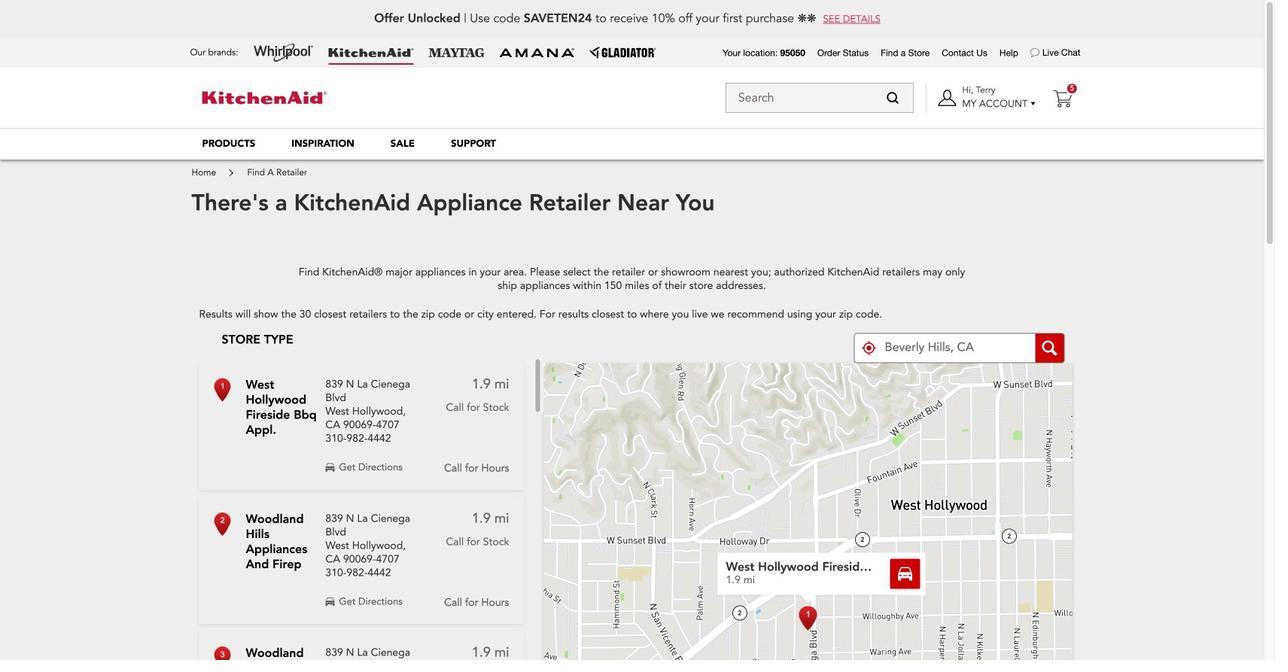 Task type: locate. For each thing, give the bounding box(es) containing it.
kitchenaid image
[[329, 48, 414, 57], [202, 92, 327, 104]]

0 vertical spatial store 3 image
[[799, 606, 817, 631]]

maytag image
[[429, 48, 485, 57]]

0 horizontal spatial store 2 image
[[214, 513, 231, 536]]

0 vertical spatial store 2 image
[[214, 513, 231, 536]]

0 vertical spatial kitchenaid image
[[329, 48, 414, 57]]

gladiator_grey image
[[590, 47, 656, 59]]

menu
[[184, 128, 1080, 160]]

search for this product by city or zip code. image
[[1042, 341, 1058, 356]]

execute a search for this product using your current location. image
[[862, 341, 877, 356]]

store 2 image
[[214, 513, 231, 536], [799, 606, 817, 631]]

whirlpool image
[[253, 44, 314, 62]]

1 horizontal spatial kitchenaid image
[[329, 48, 414, 57]]

store 1 image
[[799, 606, 817, 631]]

0 horizontal spatial store 3 image
[[214, 647, 231, 660]]

0 horizontal spatial kitchenaid image
[[202, 92, 327, 104]]

inspiration element
[[292, 137, 354, 151]]

1 horizontal spatial store 2 image
[[799, 606, 817, 631]]

1 vertical spatial store 2 image
[[799, 606, 817, 631]]

store 3 image
[[799, 606, 817, 631], [214, 647, 231, 660]]

sale element
[[391, 137, 415, 151]]



Task type: vqa. For each thing, say whether or not it's contained in the screenshot.
WRAP
no



Task type: describe. For each thing, give the bounding box(es) containing it.
1 vertical spatial kitchenaid image
[[202, 92, 327, 104]]

products element
[[202, 137, 255, 151]]

support element
[[451, 137, 496, 151]]

store 1 image
[[214, 378, 231, 402]]

Search search field
[[726, 83, 914, 113]]

1 horizontal spatial store 3 image
[[799, 606, 817, 631]]

amana image
[[500, 47, 575, 58]]

1 vertical spatial store 3 image
[[214, 647, 231, 660]]



